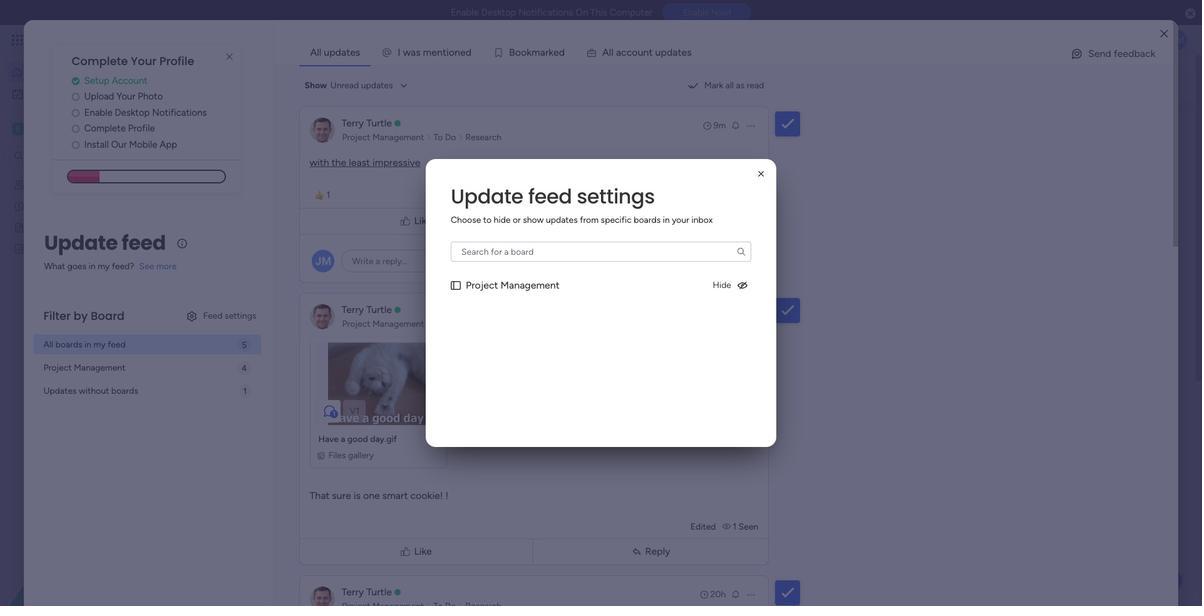 Task type: locate. For each thing, give the bounding box(es) containing it.
2 vertical spatial work
[[262, 509, 281, 520]]

0 horizontal spatial 1
[[243, 387, 247, 397]]

b inside tab list
[[509, 46, 515, 58]]

project
[[342, 132, 370, 142], [466, 279, 498, 291], [342, 318, 370, 329], [43, 362, 72, 373], [610, 489, 643, 501]]

boards,
[[340, 79, 374, 91]]

1 vertical spatial boards
[[55, 339, 82, 350]]

circle o image for complete
[[72, 124, 80, 134]]

0 vertical spatial crm
[[55, 123, 77, 135]]

your inside good morning, jeremy! quickly access your recent boards, inbox and workspaces
[[286, 79, 306, 91]]

d
[[466, 46, 472, 58], [559, 46, 565, 58], [667, 46, 673, 58]]

feed for update feed
[[122, 229, 166, 257]]

t left p
[[649, 46, 653, 58]]

terry
[[342, 117, 364, 129], [342, 303, 364, 315], [342, 586, 364, 598]]

0 vertical spatial your
[[131, 53, 157, 69]]

l down computer
[[609, 46, 611, 58]]

notifications down upload your photo link
[[152, 107, 207, 118]]

1 down 4
[[243, 387, 247, 397]]

notifications
[[519, 7, 573, 18], [152, 107, 207, 118]]

0 horizontal spatial notifications
[[152, 107, 207, 118]]

updates left from
[[546, 215, 578, 225]]

your
[[286, 79, 306, 91], [672, 215, 689, 225]]

3 terry turtle from the top
[[342, 586, 392, 598]]

1 horizontal spatial notifications
[[519, 7, 573, 18]]

option
[[0, 173, 160, 176]]

list box
[[0, 171, 160, 428]]

like button down cookie!
[[303, 533, 530, 570]]

4 o from the left
[[632, 46, 638, 58]]

1 horizontal spatial enable
[[451, 7, 479, 18]]

k
[[527, 46, 532, 58], [549, 46, 553, 58]]

work for monday
[[101, 33, 124, 47]]

desktop down upload your photo at left
[[115, 107, 150, 118]]

0 horizontal spatial contacts
[[44, 179, 80, 190]]

0 vertical spatial slider arrow image
[[458, 131, 464, 144]]

1 vertical spatial your
[[672, 215, 689, 225]]

0 horizontal spatial your
[[286, 79, 306, 91]]

0 horizontal spatial management
[[126, 33, 195, 47]]

with the least impressive
[[310, 156, 420, 168]]

my left feed?
[[98, 261, 110, 272]]

1 like from the top
[[414, 215, 432, 227]]

2 n from the left
[[455, 46, 460, 58]]

3 terry from the top
[[342, 586, 364, 598]]

your left inbox
[[672, 215, 689, 225]]

turtle for 9m
[[366, 117, 392, 129]]

enable for enable desktop notifications
[[84, 107, 112, 118]]

0 vertical spatial terry turtle
[[342, 117, 392, 129]]

n
[[437, 46, 443, 58], [455, 46, 460, 58], [643, 46, 649, 58]]

0 horizontal spatial b
[[15, 123, 21, 134]]

circle o image up circle o image on the left of page
[[72, 92, 80, 102]]

2 vertical spatial terry turtle
[[342, 586, 392, 598]]

your down account
[[116, 91, 135, 102]]

1 turtle from the top
[[366, 117, 392, 129]]

2 like from the top
[[414, 545, 432, 557]]

have
[[318, 434, 339, 444]]

4 e from the left
[[682, 46, 687, 58]]

u left p
[[638, 46, 643, 58]]

crm inside quick search results list box
[[368, 509, 387, 520]]

access
[[252, 79, 283, 91]]

my down the board
[[94, 339, 106, 350]]

work
[[101, 33, 124, 47], [43, 88, 62, 99], [262, 509, 281, 520]]

1 vertical spatial like button
[[303, 533, 530, 570]]

1 vertical spatial desktop
[[115, 107, 150, 118]]

setup account
[[84, 75, 148, 86]]

o
[[449, 46, 455, 58], [515, 46, 521, 58], [521, 46, 527, 58], [632, 46, 638, 58]]

0 horizontal spatial desktop
[[115, 107, 150, 118]]

public dashboard image
[[13, 242, 25, 254], [764, 488, 778, 502]]

1 horizontal spatial t
[[649, 46, 653, 58]]

0 horizontal spatial profile
[[128, 123, 155, 134]]

personal
[[517, 252, 555, 264]]

0 horizontal spatial my contacts
[[29, 179, 80, 190]]

0 vertical spatial reply button
[[536, 211, 766, 231]]

1 horizontal spatial updates
[[546, 215, 578, 225]]

1
[[327, 190, 330, 200], [243, 387, 247, 397], [333, 410, 335, 417]]

close my private tasks image
[[231, 127, 246, 142]]

reply button for 2nd the "like" button from the bottom
[[536, 211, 766, 231]]

tab list
[[300, 40, 1173, 65]]

2 horizontal spatial boards
[[634, 215, 661, 225]]

reply button down edited
[[536, 541, 766, 562]]

feed left the (inbox)
[[289, 578, 313, 592]]

profile
[[159, 53, 194, 69], [128, 123, 155, 134]]

notifications for enable desktop notifications
[[152, 107, 207, 118]]

and right inbox
[[403, 79, 420, 91]]

desktop for enable desktop notifications on this computer
[[481, 7, 516, 18]]

project management link for second terry turtle link from the bottom of the page
[[340, 318, 426, 330]]

boards down filter
[[55, 339, 82, 350]]

complete for complete profile
[[84, 123, 126, 134]]

0 vertical spatial 1
[[327, 190, 330, 200]]

5 up 4
[[242, 340, 247, 351]]

see up dapulse x slim icon
[[219, 34, 234, 45]]

management down that at the bottom left
[[284, 509, 335, 520]]

0 horizontal spatial work
[[43, 88, 62, 99]]

computer
[[610, 7, 653, 18]]

management up complete your profile
[[126, 33, 195, 47]]

1 vertical spatial basic
[[345, 509, 366, 520]]

1 circle o image from the top
[[72, 92, 80, 102]]

0 horizontal spatial slider arrow image
[[426, 600, 432, 606]]

terry turtle link
[[342, 117, 392, 129], [342, 303, 392, 315], [342, 586, 392, 598]]

your up the setup account link
[[131, 53, 157, 69]]

public board image
[[13, 221, 25, 233], [591, 488, 605, 502]]

d right r
[[559, 46, 565, 58]]

2 m from the left
[[532, 46, 540, 58]]

0 vertical spatial work
[[101, 33, 124, 47]]

0 vertical spatial updates
[[324, 46, 360, 58]]

2 reply from the top
[[645, 545, 670, 557]]

boards right "without"
[[111, 386, 138, 396]]

upload
[[84, 91, 114, 102]]

1 vertical spatial slider arrow image
[[426, 600, 432, 606]]

t
[[443, 46, 446, 58], [649, 46, 653, 58], [678, 46, 682, 58]]

1 reply from the top
[[645, 215, 670, 227]]

a right p
[[673, 46, 678, 58]]

terry for 9m
[[342, 117, 364, 129]]

e left "i"
[[432, 46, 437, 58]]

work inside option
[[43, 88, 62, 99]]

1 vertical spatial and
[[583, 252, 599, 264]]

0 vertical spatial slider arrow image
[[426, 131, 432, 144]]

board
[[91, 308, 125, 324]]

1 vertical spatial profile
[[128, 123, 155, 134]]

select product image
[[11, 34, 24, 46]]

1 vertical spatial all
[[43, 339, 53, 350]]

complete your profile
[[72, 53, 194, 69]]

cookie!
[[410, 489, 443, 501]]

my contacts inside quick search results list box
[[265, 489, 324, 501]]

plans
[[236, 34, 257, 45]]

desktop inside enable desktop notifications link
[[115, 107, 150, 118]]

public board image left getting
[[13, 221, 25, 233]]

1 horizontal spatial u
[[655, 46, 661, 58]]

feed up show
[[528, 182, 572, 210]]

0 horizontal spatial s
[[416, 46, 421, 58]]

contacts
[[44, 179, 80, 190], [282, 489, 324, 501]]

2 t from the left
[[649, 46, 653, 58]]

desktop up b o o k m a r k e d on the top of the page
[[481, 7, 516, 18]]

d right "i"
[[466, 46, 472, 58]]

1 vertical spatial project management link
[[340, 318, 426, 330]]

0 vertical spatial notifications
[[519, 7, 573, 18]]

s
[[416, 46, 421, 58], [687, 46, 692, 58]]

update inside update feed settings choose to hide or show updates from specific boards in your inbox
[[451, 182, 523, 210]]

3 circle o image from the top
[[72, 140, 80, 150]]

workspace selection element
[[12, 121, 79, 137]]

0 vertical spatial reply
[[645, 215, 670, 227]]

slider arrow image
[[426, 131, 432, 144], [426, 318, 432, 330], [458, 600, 464, 606]]

circle o image left install
[[72, 140, 80, 150]]

reply for 2nd the "like" button from the bottom's reply button
[[645, 215, 670, 227]]

update feed
[[44, 229, 166, 257]]

2 k from the left
[[549, 46, 553, 58]]

project management
[[342, 132, 424, 142], [466, 279, 560, 291], [342, 318, 424, 329], [43, 362, 126, 373], [610, 489, 706, 501]]

circle o image for install
[[72, 140, 80, 150]]

like button up reply...
[[303, 202, 530, 240]]

b left r
[[509, 46, 515, 58]]

1 vertical spatial circle o image
[[72, 124, 80, 134]]

t right p
[[678, 46, 682, 58]]

check circle image
[[72, 76, 80, 86]]

tab list containing all updates
[[300, 40, 1173, 65]]

update for update on file
[[514, 288, 543, 298]]

t up workspaces
[[443, 46, 446, 58]]

tasks for personal
[[557, 252, 580, 264]]

lottie animation element
[[604, 55, 956, 103], [0, 480, 160, 606]]

without
[[79, 386, 109, 396]]

in right goes
[[89, 261, 96, 272]]

u
[[638, 46, 643, 58], [655, 46, 661, 58]]

my contacts down search in workspace field
[[29, 179, 80, 190]]

in
[[663, 215, 670, 225], [89, 261, 96, 272], [84, 339, 91, 350]]

my left that at the bottom left
[[265, 489, 279, 501]]

this
[[590, 7, 607, 18]]

terry turtle
[[342, 117, 392, 129], [342, 303, 392, 315], [342, 586, 392, 598]]

a down "enable desktop notifications on this computer"
[[540, 46, 545, 58]]

2 horizontal spatial n
[[643, 46, 649, 58]]

n left "i"
[[437, 46, 443, 58]]

my
[[29, 88, 41, 99], [249, 128, 265, 142], [29, 179, 41, 190], [265, 489, 279, 501]]

settings up specific
[[577, 182, 655, 210]]

hide
[[713, 280, 731, 291]]

1 vertical spatial in
[[89, 261, 96, 272]]

3 d from the left
[[667, 46, 673, 58]]

0 vertical spatial b
[[509, 46, 515, 58]]

component image
[[764, 508, 775, 519]]

visited
[[297, 362, 332, 376]]

1 horizontal spatial desktop
[[481, 7, 516, 18]]

complete
[[72, 53, 128, 69], [84, 123, 126, 134]]

update feed (inbox)
[[249, 578, 353, 592]]

feed settings
[[203, 311, 256, 321]]

1 vertical spatial reply
[[645, 545, 670, 557]]

private
[[267, 128, 304, 142]]

turtle right the (inbox)
[[366, 586, 392, 598]]

0 horizontal spatial enable
[[84, 107, 112, 118]]

1 m from the left
[[423, 46, 432, 58]]

2 horizontal spatial enable
[[683, 8, 709, 18]]

k down "enable desktop notifications on this computer"
[[549, 46, 553, 58]]

and
[[403, 79, 420, 91], [583, 252, 599, 264]]

s right p
[[687, 46, 692, 58]]

m left r
[[532, 46, 540, 58]]

circle o image inside complete profile link
[[72, 124, 80, 134]]

1 vertical spatial your
[[116, 91, 135, 102]]

complete up install
[[84, 123, 126, 134]]

my for feed?
[[98, 261, 110, 272]]

research
[[465, 132, 502, 142]]

reply for reply button associated with 2nd the "like" button from the top of the page
[[645, 545, 670, 557]]

your down jeremy!
[[286, 79, 306, 91]]

terry turtle for 9m
[[342, 117, 392, 129]]

0 vertical spatial terry
[[342, 117, 364, 129]]

s right w
[[416, 46, 421, 58]]

workspaces
[[423, 79, 476, 91]]

all updates
[[310, 46, 360, 58]]

u right a
[[655, 46, 661, 58]]

1 s from the left
[[416, 46, 421, 58]]

updates without boards
[[43, 386, 138, 396]]

reply button up here
[[536, 211, 766, 231]]

3 turtle from the top
[[366, 586, 392, 598]]

file
[[558, 288, 570, 298]]

k left r
[[527, 46, 532, 58]]

0 vertical spatial see
[[219, 34, 234, 45]]

your for photo
[[116, 91, 135, 102]]

1 horizontal spatial m
[[532, 46, 540, 58]]

0 vertical spatial like
[[414, 215, 432, 227]]

complete for complete your profile
[[72, 53, 128, 69]]

1 vertical spatial see
[[139, 261, 154, 272]]

reply
[[645, 215, 670, 227], [645, 545, 670, 557]]

5 right the (inbox)
[[362, 580, 367, 590]]

1 o from the left
[[449, 46, 455, 58]]

enable left now! in the right top of the page
[[683, 8, 709, 18]]

tasks right personal
[[557, 252, 580, 264]]

1 vertical spatial management
[[284, 509, 335, 520]]

dapulse x slim image
[[222, 49, 237, 64]]

project management link for 9m terry turtle link
[[340, 131, 426, 144]]

morning,
[[240, 66, 275, 77]]

2 u from the left
[[655, 46, 661, 58]]

in inside update feed settings choose to hide or show updates from specific boards in your inbox
[[663, 215, 670, 225]]

public board image
[[419, 488, 433, 502]]

2 horizontal spatial 1
[[333, 410, 335, 417]]

2 circle o image from the top
[[72, 124, 80, 134]]

tasks up with
[[307, 128, 334, 142]]

e right p
[[682, 46, 687, 58]]

1 horizontal spatial management
[[284, 509, 335, 520]]

basic right >
[[345, 509, 366, 520]]

0 vertical spatial desktop
[[481, 7, 516, 18]]

2 reply button from the top
[[536, 541, 766, 562]]

update on file
[[514, 288, 570, 298]]

None search field
[[451, 242, 751, 262]]

1 terry turtle link from the top
[[342, 117, 392, 129]]

n left p
[[643, 46, 649, 58]]

my work link
[[8, 84, 152, 104]]

a right have
[[341, 434, 345, 444]]

n right "i"
[[455, 46, 460, 58]]

in down filter by board
[[84, 339, 91, 350]]

0 vertical spatial boards
[[634, 215, 661, 225]]

public dashboard image left 'sales'
[[13, 242, 25, 254]]

work for my
[[43, 88, 62, 99]]

3 terry turtle link from the top
[[342, 586, 392, 598]]

my down home
[[29, 88, 41, 99]]

project inside quick search results list box
[[610, 489, 643, 501]]

updates up good morning, jeremy! quickly access your recent boards, inbox and workspaces
[[324, 46, 360, 58]]

my right 'close my private tasks' image
[[249, 128, 265, 142]]

update for update feed (inbox)
[[249, 578, 287, 592]]

upload your photo
[[84, 91, 163, 102]]

0 vertical spatial project management link
[[340, 131, 426, 144]]

b inside workspace "icon"
[[15, 123, 21, 134]]

in left inbox
[[663, 215, 670, 225]]

0 vertical spatial circle o image
[[72, 92, 80, 102]]

1 horizontal spatial n
[[455, 46, 460, 58]]

0 vertical spatial 5
[[242, 340, 247, 351]]

circle o image
[[72, 92, 80, 102], [72, 124, 80, 134], [72, 140, 80, 150]]

circle o image down circle o image on the left of page
[[72, 124, 80, 134]]

enable now! button
[[663, 3, 752, 22]]

in for all boards in my feed
[[84, 339, 91, 350]]

edited
[[690, 521, 716, 532]]

0 vertical spatial complete
[[72, 53, 128, 69]]

crm down circle o image on the left of page
[[55, 123, 77, 135]]

0 vertical spatial my
[[98, 261, 110, 272]]

account
[[112, 75, 148, 86]]

1 vertical spatial contacts
[[282, 489, 324, 501]]

terry for 20h
[[342, 586, 364, 598]]

0 horizontal spatial d
[[466, 46, 472, 58]]

a
[[411, 46, 416, 58], [540, 46, 545, 58], [616, 46, 621, 58], [673, 46, 678, 58], [376, 256, 380, 266], [341, 434, 345, 444]]

1 horizontal spatial all
[[310, 46, 321, 58]]

0 vertical spatial terry turtle link
[[342, 117, 392, 129]]

feed inside update feed settings choose to hide or show updates from specific boards in your inbox
[[528, 182, 572, 210]]

enable for enable desktop notifications on this computer
[[451, 7, 479, 18]]

0 horizontal spatial tasks
[[307, 128, 334, 142]]

b left basic crm
[[15, 123, 21, 134]]

my work
[[29, 88, 62, 99]]

1 vertical spatial terry turtle link
[[342, 303, 392, 315]]

update for update feed
[[44, 229, 118, 257]]

2 horizontal spatial work
[[262, 509, 281, 520]]

profile up mobile
[[128, 123, 155, 134]]

0 vertical spatial all
[[310, 46, 321, 58]]

hide
[[494, 215, 511, 225]]

basic right workspace "icon"
[[29, 123, 53, 135]]

0 horizontal spatial basic
[[29, 123, 53, 135]]

started
[[62, 222, 91, 232]]

our
[[111, 139, 127, 150]]

circle o image inside upload your photo link
[[72, 92, 80, 102]]

enable inside button
[[683, 8, 709, 18]]

enable up i w a s m e n t i o n e d
[[451, 7, 479, 18]]

1 horizontal spatial boards
[[111, 386, 138, 396]]

management
[[373, 132, 424, 142], [501, 279, 560, 291], [373, 318, 424, 329], [74, 362, 126, 373], [646, 489, 706, 501]]

0 horizontal spatial crm
[[55, 123, 77, 135]]

0 horizontal spatial m
[[423, 46, 432, 58]]

all up recent
[[310, 46, 321, 58]]

boards
[[634, 215, 661, 225], [55, 339, 82, 350], [111, 386, 138, 396]]

e right "i"
[[460, 46, 466, 58]]

feed up see more link
[[122, 229, 166, 257]]

contacts up work management > basic crm
[[282, 489, 324, 501]]

my contacts up work management > basic crm
[[265, 489, 324, 501]]

quick search results list box
[[231, 377, 928, 543]]

1 horizontal spatial see
[[219, 34, 234, 45]]

add to favorites image
[[376, 488, 389, 501]]

1 reply button from the top
[[536, 211, 766, 231]]

l right a
[[611, 46, 614, 58]]

1 horizontal spatial lottie animation element
[[604, 55, 956, 103]]

have a good day.gif
[[318, 434, 397, 444]]

1 terry turtle from the top
[[342, 117, 392, 129]]

1 vertical spatial like
[[414, 545, 432, 557]]

d for a l l a c c o u n t u p d a t e s
[[667, 46, 673, 58]]

1 down with
[[327, 190, 330, 200]]

slider arrow image
[[458, 131, 464, 144], [426, 600, 432, 606]]

a right write in the left of the page
[[376, 256, 380, 266]]

specific
[[601, 215, 632, 225]]

1 e from the left
[[432, 46, 437, 58]]

project management link
[[340, 131, 426, 144], [340, 318, 426, 330], [584, 387, 748, 528]]

all updates link
[[300, 41, 370, 64]]

1 vertical spatial work
[[43, 88, 62, 99]]

d for i w a s m e n t i o n e d
[[466, 46, 472, 58]]

send feedback button
[[1066, 44, 1161, 64]]

and left reminders
[[583, 252, 599, 264]]

1 vertical spatial my contacts
[[265, 489, 324, 501]]

m left "i"
[[423, 46, 432, 58]]

1 like button from the top
[[303, 202, 530, 240]]

0 horizontal spatial boards
[[55, 339, 82, 350]]

i w a s m e n t i o n e d
[[398, 46, 472, 58]]

1 terry from the top
[[342, 117, 364, 129]]

crm down that sure is one smart cookie! !
[[368, 509, 387, 520]]

day.gif
[[370, 434, 397, 444]]

2 like button from the top
[[303, 533, 530, 570]]

1 vertical spatial updates
[[546, 215, 578, 225]]

1 vertical spatial my
[[94, 339, 106, 350]]

public dashboard image up component icon
[[764, 488, 778, 502]]

1 vertical spatial turtle
[[366, 303, 392, 315]]

settings right feed
[[225, 311, 256, 321]]

1 vertical spatial 1
[[243, 387, 247, 397]]

notifications left on on the left of page
[[519, 7, 573, 18]]

i
[[446, 46, 449, 58]]

1 vertical spatial b
[[15, 123, 21, 134]]

0 horizontal spatial public dashboard image
[[13, 242, 25, 254]]

basic inside workspace selection "element"
[[29, 123, 53, 135]]

like down cookie!
[[414, 545, 432, 557]]

circle o image
[[72, 108, 80, 118]]

enable down "upload"
[[84, 107, 112, 118]]

turtle down write a reply...
[[366, 303, 392, 315]]

from
[[580, 215, 599, 225]]

tasks for private
[[307, 128, 334, 142]]

1 horizontal spatial 5
[[362, 580, 367, 590]]

d down "enable now!" button at right top
[[667, 46, 673, 58]]

impressive
[[373, 156, 420, 168]]

like left choose
[[414, 215, 432, 227]]

turtle down inbox
[[366, 117, 392, 129]]

3 t from the left
[[678, 46, 682, 58]]

0 vertical spatial management
[[126, 33, 195, 47]]

1 horizontal spatial 1
[[327, 190, 330, 200]]

feed?
[[112, 261, 134, 272]]

circle o image inside install our mobile app link
[[72, 140, 80, 150]]

1 c from the left
[[621, 46, 627, 58]]

all down filter
[[43, 339, 53, 350]]

public board image right remove from favorites icon
[[591, 488, 605, 502]]

1 left v1
[[333, 410, 335, 417]]

1 d from the left
[[466, 46, 472, 58]]

contacts down search in workspace field
[[44, 179, 80, 190]]

lottie animation image
[[604, 55, 956, 103], [0, 480, 160, 606]]

profile up the setup account link
[[159, 53, 194, 69]]



Task type: describe. For each thing, give the bounding box(es) containing it.
close image
[[1161, 29, 1168, 39]]

2 d from the left
[[559, 46, 565, 58]]

public dashboard image inside list box
[[13, 242, 25, 254]]

b for b o o k m a r k e d
[[509, 46, 515, 58]]

on
[[545, 288, 555, 298]]

3 o from the left
[[521, 46, 527, 58]]

jeremy!
[[277, 66, 308, 77]]

1 vertical spatial 5
[[362, 580, 367, 590]]

sure
[[332, 489, 351, 501]]

see plans
[[219, 34, 257, 45]]

1 vertical spatial lottie animation image
[[0, 480, 160, 606]]

recent
[[308, 79, 338, 91]]

recently visited
[[249, 362, 332, 376]]

boards inside update feed settings choose to hide or show updates from specific boards in your inbox
[[634, 215, 661, 225]]

enable desktop notifications on this computer
[[451, 7, 653, 18]]

updates inside tab list
[[324, 46, 360, 58]]

that
[[310, 489, 330, 501]]

read
[[747, 80, 764, 91]]

2 turtle from the top
[[366, 303, 392, 315]]

feed down the board
[[108, 339, 126, 350]]

r
[[545, 46, 549, 58]]

2 o from the left
[[515, 46, 521, 58]]

update feed settings choose to hide or show updates from specific boards in your inbox
[[451, 182, 713, 225]]

feed for update feed (inbox)
[[289, 578, 313, 592]]

reply...
[[382, 256, 407, 266]]

terry turtle link for 20h
[[342, 586, 392, 598]]

reminders
[[602, 252, 646, 264]]

project management inside quick search results list box
[[610, 489, 706, 501]]

desktop for enable desktop notifications
[[115, 107, 150, 118]]

upload your photo link
[[72, 90, 241, 104]]

management inside quick search results list box
[[284, 509, 335, 520]]

public board image for project management
[[591, 488, 605, 502]]

reply button for 2nd the "like" button from the top of the page
[[536, 541, 766, 562]]

with
[[310, 156, 329, 168]]

is
[[354, 489, 361, 501]]

work management > basic crm
[[262, 509, 387, 520]]

to
[[433, 132, 443, 142]]

search image
[[736, 247, 746, 257]]

enable for enable now!
[[683, 8, 709, 18]]

1 vertical spatial lottie animation element
[[0, 480, 160, 606]]

list box containing my contacts
[[0, 171, 160, 428]]

1 inside button
[[327, 190, 330, 200]]

2 vertical spatial slider arrow image
[[458, 600, 464, 606]]

my down search in workspace field
[[29, 179, 41, 190]]

see more link
[[139, 261, 177, 273]]

new form link
[[411, 387, 575, 528]]

Search for a board search field
[[451, 242, 751, 262]]

my for feed
[[94, 339, 106, 350]]

and inside good morning, jeremy! quickly access your recent boards, inbox and workspaces
[[403, 79, 420, 91]]

the
[[332, 156, 346, 168]]

notifications for enable desktop notifications on this computer
[[519, 7, 573, 18]]

your inside update feed settings choose to hide or show updates from specific boards in your inbox
[[672, 215, 689, 225]]

filter
[[43, 308, 71, 324]]

more
[[156, 261, 177, 272]]

my private tasks
[[249, 128, 334, 142]]

b o o k m a r k e d
[[509, 46, 565, 58]]

a right i
[[411, 46, 416, 58]]

my work option
[[8, 84, 152, 104]]

home option
[[8, 63, 152, 83]]

0 vertical spatial profile
[[159, 53, 194, 69]]

2 s from the left
[[687, 46, 692, 58]]

20h
[[711, 589, 726, 600]]

public board image for getting started
[[13, 221, 25, 233]]

to do
[[433, 132, 456, 142]]

1 l from the left
[[609, 46, 611, 58]]

2 e from the left
[[460, 46, 466, 58]]

good
[[216, 66, 238, 77]]

monday work management
[[56, 33, 195, 47]]

photo
[[138, 91, 163, 102]]

!
[[446, 489, 449, 501]]

update for update feed settings choose to hide or show updates from specific boards in your inbox
[[451, 182, 523, 210]]

install our mobile app link
[[72, 138, 241, 152]]

mark all as read button
[[682, 76, 769, 96]]

files gallery
[[328, 450, 374, 461]]

one
[[363, 489, 380, 501]]

files
[[328, 450, 346, 461]]

2 terry from the top
[[342, 303, 364, 315]]

1 horizontal spatial lottie animation image
[[604, 55, 956, 103]]

9m
[[714, 120, 726, 131]]

complete profile link
[[72, 122, 241, 136]]

write
[[352, 256, 374, 266]]

1 u from the left
[[638, 46, 643, 58]]

v2 seen image
[[722, 521, 733, 532]]

i
[[398, 46, 401, 58]]

install
[[84, 139, 109, 150]]

work inside quick search results list box
[[262, 509, 281, 520]]

workspace image
[[12, 122, 24, 136]]

dapulse close image
[[1185, 8, 1196, 20]]

like for 2nd the "like" button from the top of the page
[[414, 545, 432, 557]]

like for 2nd the "like" button from the bottom
[[414, 215, 432, 227]]

complete profile
[[84, 123, 155, 134]]

1 n from the left
[[437, 46, 443, 58]]

2 terry turtle link from the top
[[342, 303, 392, 315]]

m for e
[[423, 46, 432, 58]]

in for what goes in my feed? see more
[[89, 261, 96, 272]]

a l l a c c o u n t u p d a t e s
[[602, 46, 692, 58]]

4
[[242, 363, 247, 374]]

updates inside update feed settings choose to hide or show updates from specific boards in your inbox
[[546, 215, 578, 225]]

good morning, jeremy! quickly access your recent boards, inbox and workspaces
[[216, 66, 476, 91]]

circle o image for upload
[[72, 92, 80, 102]]

contacts inside quick search results list box
[[282, 489, 324, 501]]

settings inside button
[[225, 311, 256, 321]]

feed settings button
[[181, 306, 261, 326]]

1 vertical spatial public dashboard image
[[764, 488, 778, 502]]

write a reply...
[[352, 256, 407, 266]]

a right a
[[616, 46, 621, 58]]

basic inside quick search results list box
[[345, 509, 366, 520]]

enable now!
[[683, 8, 731, 18]]

terry turtle for 20h
[[342, 586, 392, 598]]

app
[[160, 139, 177, 150]]

updates
[[43, 386, 77, 396]]

to do link
[[432, 131, 458, 144]]

gallery
[[348, 450, 374, 461]]

2 vertical spatial boards
[[111, 386, 138, 396]]

do
[[445, 132, 456, 142]]

9m link
[[702, 119, 726, 132]]

2 vertical spatial project management link
[[584, 387, 748, 528]]

1 k from the left
[[527, 46, 532, 58]]

files gallery button
[[316, 449, 378, 462]]

slider arrow image for 9m terry turtle link
[[426, 131, 432, 144]]

now!
[[711, 8, 731, 18]]

least
[[349, 156, 370, 168]]

2 terry turtle from the top
[[342, 303, 392, 315]]

terry turtle link for 9m
[[342, 117, 392, 129]]

crm inside workspace selection "element"
[[55, 123, 77, 135]]

20h link
[[699, 588, 726, 601]]

to
[[483, 215, 492, 225]]

quickly
[[216, 79, 250, 91]]

my inside quick search results list box
[[265, 489, 279, 501]]

hide button
[[708, 276, 754, 296]]

all boards in my feed
[[43, 339, 126, 350]]

inbox
[[376, 79, 401, 91]]

feedback
[[1114, 48, 1156, 59]]

a
[[602, 46, 609, 58]]

2 l from the left
[[611, 46, 614, 58]]

or
[[513, 215, 521, 225]]

monday marketplace image
[[1063, 34, 1075, 46]]

m for a
[[532, 46, 540, 58]]

your for profile
[[131, 53, 157, 69]]

smart
[[382, 489, 408, 501]]

2 c from the left
[[627, 46, 632, 58]]

all for all updates
[[310, 46, 321, 58]]

b for b
[[15, 123, 21, 134]]

sales dashboard
[[29, 243, 95, 254]]

inbox
[[692, 215, 713, 225]]

goes
[[67, 261, 86, 272]]

that sure is one smart cookie! !
[[310, 489, 449, 501]]

all for all boards in my feed
[[43, 339, 53, 350]]

1 button
[[310, 188, 335, 203]]

getting
[[29, 222, 60, 232]]

w
[[403, 46, 411, 58]]

choose
[[451, 215, 481, 225]]

add to favorites image
[[721, 488, 734, 501]]

close recently visited image
[[231, 362, 246, 377]]

turtle for 20h
[[366, 586, 392, 598]]

setup
[[84, 75, 109, 86]]

settings inside update feed settings choose to hide or show updates from specific boards in your inbox
[[577, 182, 655, 210]]

0 horizontal spatial 5
[[242, 340, 247, 351]]

my inside option
[[29, 88, 41, 99]]

track personal tasks and reminders here
[[490, 252, 669, 264]]

track
[[490, 252, 514, 264]]

getting started
[[29, 222, 91, 232]]

feed for update feed settings choose to hide or show updates from specific boards in your inbox
[[528, 182, 572, 210]]

Search in workspace field
[[26, 149, 105, 163]]

see inside "button"
[[219, 34, 234, 45]]

as
[[736, 80, 745, 91]]

3 e from the left
[[553, 46, 559, 58]]

management inside quick search results list box
[[646, 489, 706, 501]]

home link
[[8, 63, 152, 83]]

contacts inside list box
[[44, 179, 80, 190]]

remove from favorites image
[[549, 488, 561, 501]]

slider arrow image for second terry turtle link from the bottom of the page
[[426, 318, 432, 330]]

1 t from the left
[[443, 46, 446, 58]]

3 n from the left
[[643, 46, 649, 58]]

jeremy miller image
[[1167, 30, 1187, 50]]



Task type: vqa. For each thing, say whether or not it's contained in the screenshot.


